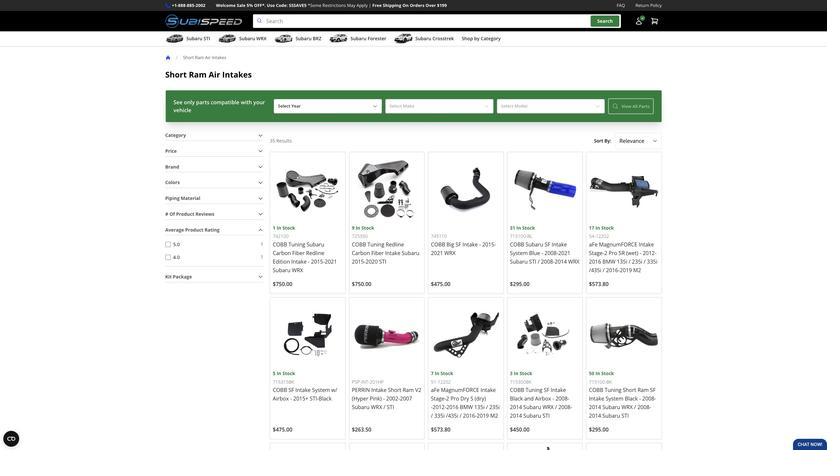 Task type: locate. For each thing, give the bounding box(es) containing it.
1 vertical spatial 2016-
[[463, 413, 477, 420]]

cobb subaru sf intake system blue - 2008-2021 subaru sti / 2008-2014 wrx image
[[510, 155, 580, 225]]

2 $750.00 from the left
[[352, 281, 371, 288]]

piping
[[165, 195, 180, 201]]

$573.80 for 335i
[[431, 426, 451, 434]]

cobb inside 3 in stock 715300bk cobb tuning sf intake black and airbox - 2008- 2014 subaru wrx / 2008- 2014 subaru sti
[[510, 387, 524, 394]]

1 vertical spatial stage-
[[431, 395, 446, 403]]

335i
[[647, 258, 657, 265], [434, 413, 445, 420]]

0 horizontal spatial 2021
[[325, 258, 337, 265]]

1 horizontal spatial $295.00
[[589, 426, 609, 434]]

0 horizontal spatial $475.00
[[273, 426, 292, 434]]

0 horizontal spatial $573.80
[[431, 426, 451, 434]]

0 vertical spatial 1
[[273, 225, 275, 231]]

in right 3
[[514, 371, 518, 377]]

1 fiber from the left
[[292, 250, 305, 257]]

2 inside the 7 in stock 51-12202 afe magnumforce intake stage-2 pro dry s (dry) -2012-2016 bmw 135i / 235i / 335i /435i / 2016-2019 m2
[[446, 395, 449, 403]]

button image
[[635, 17, 643, 25]]

0 vertical spatial /435i
[[589, 267, 601, 274]]

magnumforce inside 17 in stock 54-12202 afe magnumforce intake stage-2 pro 5r (wet) - 2012- 2016 bmw 135i / 235i / 335i /435i / 2016-2019 m2
[[599, 241, 637, 248]]

select... image
[[652, 138, 658, 144]]

crosstrek
[[433, 35, 454, 42]]

2 fiber from the left
[[371, 250, 384, 257]]

0 vertical spatial m2
[[633, 267, 641, 274]]

$450.00
[[510, 426, 530, 434]]

stock inside 17 in stock 54-12202 afe magnumforce intake stage-2 pro 5r (wet) - 2012- 2016 bmw 135i / 235i / 335i /435i / 2016-2019 m2
[[601, 225, 614, 231]]

stock right 17
[[601, 225, 614, 231]]

intake inside 1 in stock 742100 cobb tuning subaru carbon fiber redline edition intake - 2015-2021 subaru wrx
[[291, 258, 307, 265]]

carbon for intake
[[273, 250, 291, 257]]

magnumforce for dry
[[441, 387, 479, 394]]

$199
[[437, 2, 447, 8]]

intake inside cobb big sf intake - 2015- 2021 wrx
[[463, 241, 478, 248]]

1 horizontal spatial 12202
[[596, 233, 609, 239]]

cobb inside cobb big sf intake - 2015- 2021 wrx
[[431, 241, 445, 248]]

12202 inside 17 in stock 54-12202 afe magnumforce intake stage-2 pro 5r (wet) - 2012- 2016 bmw 135i / 235i / 335i /435i / 2016-2019 m2
[[596, 233, 609, 239]]

magnumforce inside the 7 in stock 51-12202 afe magnumforce intake stage-2 pro dry s (dry) -2012-2016 bmw 135i / 235i / 335i /435i / 2016-2019 m2
[[441, 387, 479, 394]]

stage- inside the 7 in stock 51-12202 afe magnumforce intake stage-2 pro dry s (dry) -2012-2016 bmw 135i / 235i / 335i /435i / 2016-2019 m2
[[431, 395, 446, 403]]

/ inside 50 in stock 715100-bk cobb tuning short ram sf intake system black - 2008- 2014 subaru wrx / 2008- 2014 subaru sti
[[634, 404, 636, 411]]

3 black from the left
[[625, 395, 638, 403]]

in
[[277, 225, 281, 231], [356, 225, 360, 231], [516, 225, 521, 231], [596, 225, 600, 231], [277, 371, 281, 377], [435, 371, 439, 377], [514, 371, 518, 377], [596, 371, 600, 377]]

1 horizontal spatial 2012-
[[643, 250, 657, 257]]

$263.50
[[352, 426, 371, 434]]

0 vertical spatial air
[[205, 54, 211, 60]]

stock up 715315bk
[[282, 371, 295, 377]]

system down bk
[[606, 395, 624, 403]]

pro left dry
[[451, 395, 459, 403]]

1 vertical spatial 2
[[446, 395, 449, 403]]

tuning inside 3 in stock 715300bk cobb tuning sf intake black and airbox - 2008- 2014 subaru wrx / 2008- 2014 subaru sti
[[526, 387, 542, 394]]

2015+
[[293, 395, 308, 403]]

715100- down 31
[[510, 233, 527, 239]]

$295.00 for cobb tuning short ram sf intake system black - 2008- 2014 subaru wrx / 2008- 2014 subaru sti
[[589, 426, 609, 434]]

1 horizontal spatial carbon
[[352, 250, 370, 257]]

1 horizontal spatial $573.80
[[589, 281, 609, 288]]

system left the blue
[[510, 250, 528, 257]]

stock inside 31 in stock 715100-bl cobb subaru sf intake system blue - 2008-2021 subaru sti / 2008-2014 wrx
[[522, 225, 535, 231]]

cobb down 50
[[589, 387, 603, 394]]

Select Make button
[[385, 99, 494, 114]]

- inside the 5 in stock 715315bk cobb sf intake system w/ airbox - 2015+ sti-black
[[290, 395, 292, 403]]

carbon up "edition"
[[273, 250, 291, 257]]

cobb big sf intake - 2015-2021 wrx image
[[431, 155, 501, 225]]

tuning
[[288, 241, 305, 248], [368, 241, 384, 248], [526, 387, 542, 394], [605, 387, 622, 394]]

cobb down 745110
[[431, 241, 445, 248]]

1 horizontal spatial airbox
[[535, 395, 551, 403]]

1 horizontal spatial 335i
[[647, 258, 657, 265]]

0 horizontal spatial black
[[319, 395, 332, 403]]

intake
[[463, 241, 478, 248], [552, 241, 567, 248], [639, 241, 654, 248], [385, 250, 400, 257], [291, 258, 307, 265], [295, 387, 311, 394], [371, 387, 387, 394], [481, 387, 496, 394], [551, 387, 566, 394], [589, 395, 604, 403]]

stock right 7
[[441, 371, 453, 377]]

package
[[173, 274, 192, 280]]

0 vertical spatial 235i
[[632, 258, 642, 265]]

0 horizontal spatial pro
[[451, 395, 459, 403]]

tuning for redline
[[288, 241, 305, 248]]

#
[[165, 211, 168, 217]]

air down "subaru sti"
[[205, 54, 211, 60]]

1 vertical spatial 135i
[[474, 404, 485, 411]]

$475.00 for cobb sf intake system w/ airbox - 2015+ sti-black
[[273, 426, 292, 434]]

intakes up with
[[222, 69, 252, 80]]

in right 50
[[596, 371, 600, 377]]

product down # of product reviews
[[185, 227, 203, 233]]

fiber for 2020
[[371, 250, 384, 257]]

135i inside the 7 in stock 51-12202 afe magnumforce intake stage-2 pro dry s (dry) -2012-2016 bmw 135i / 235i / 335i /435i / 2016-2019 m2
[[474, 404, 485, 411]]

a subaru crosstrek thumbnail image image
[[394, 34, 413, 44]]

2016- inside the 7 in stock 51-12202 afe magnumforce intake stage-2 pro dry s (dry) -2012-2016 bmw 135i / 235i / 335i /435i / 2016-2019 m2
[[463, 413, 477, 420]]

1 horizontal spatial black
[[510, 395, 523, 403]]

0 horizontal spatial 135i
[[474, 404, 485, 411]]

stock up bk
[[601, 371, 614, 377]]

0 vertical spatial 135i
[[617, 258, 627, 265]]

stock inside 9 in stock 725350 cobb tuning redline carbon fiber intake subaru 2015-2020 sti
[[361, 225, 374, 231]]

235i inside 17 in stock 54-12202 afe magnumforce intake stage-2 pro 5r (wet) - 2012- 2016 bmw 135i / 235i / 335i /435i / 2016-2019 m2
[[632, 258, 642, 265]]

bmw
[[603, 258, 616, 265], [460, 404, 473, 411]]

0 horizontal spatial stage-
[[431, 395, 446, 403]]

stock for cobb tuning sf intake black and airbox - 2008- 2014 subaru wrx / 2008- 2014 subaru sti
[[520, 371, 532, 377]]

1 horizontal spatial 235i
[[632, 258, 642, 265]]

135i down (dry)
[[474, 404, 485, 411]]

tuning down bk
[[605, 387, 622, 394]]

0 horizontal spatial redline
[[306, 250, 324, 257]]

0 vertical spatial 715100-
[[510, 233, 527, 239]]

big
[[447, 241, 454, 248]]

1 horizontal spatial 715100-
[[589, 379, 606, 385]]

stage- down 54-
[[589, 250, 604, 257]]

1 vertical spatial intakes
[[222, 69, 252, 80]]

1 horizontal spatial 2021
[[431, 250, 443, 257]]

715100- inside 50 in stock 715100-bk cobb tuning short ram sf intake system black - 2008- 2014 subaru wrx / 2008- 2014 subaru sti
[[589, 379, 606, 385]]

0 horizontal spatial 2019
[[477, 413, 489, 420]]

cobb down 31
[[510, 241, 524, 248]]

stock for cobb tuning short ram sf intake system black - 2008- 2014 subaru wrx / 2008- 2014 subaru sti
[[601, 371, 614, 377]]

in inside the 7 in stock 51-12202 afe magnumforce intake stage-2 pro dry s (dry) -2012-2016 bmw 135i / 235i / 335i /435i / 2016-2019 m2
[[435, 371, 439, 377]]

1 vertical spatial system
[[312, 387, 330, 394]]

1 horizontal spatial bmw
[[603, 258, 616, 265]]

in for cobb tuning redline carbon fiber intake subaru 2015-2020 sti
[[356, 225, 360, 231]]

1 vertical spatial 715100-
[[589, 379, 606, 385]]

(dry)
[[475, 395, 486, 403]]

1 vertical spatial bmw
[[460, 404, 473, 411]]

stock inside 3 in stock 715300bk cobb tuning sf intake black and airbox - 2008- 2014 subaru wrx / 2008- 2014 subaru sti
[[520, 371, 532, 377]]

stock inside the 7 in stock 51-12202 afe magnumforce intake stage-2 pro dry s (dry) -2012-2016 bmw 135i / 235i / 335i /435i / 2016-2019 m2
[[441, 371, 453, 377]]

50 in stock 715100-bk cobb tuning short ram sf intake system black - 2008- 2014 subaru wrx / 2008- 2014 subaru sti
[[589, 371, 656, 420]]

0 vertical spatial 2012-
[[643, 250, 657, 257]]

product right the of
[[176, 211, 194, 217]]

in right 17
[[596, 225, 600, 231]]

afe down 51-
[[431, 387, 440, 394]]

1 horizontal spatial 2016-
[[606, 267, 620, 274]]

redline
[[386, 241, 404, 248], [306, 250, 324, 257]]

carbon inside 1 in stock 742100 cobb tuning subaru carbon fiber redline edition intake - 2015-2021 subaru wrx
[[273, 250, 291, 257]]

2 horizontal spatial black
[[625, 395, 638, 403]]

715100- inside 31 in stock 715100-bl cobb subaru sf intake system blue - 2008-2021 subaru sti / 2008-2014 wrx
[[510, 233, 527, 239]]

in for cobb subaru sf intake system blue - 2008-2021 subaru sti / 2008-2014 wrx
[[516, 225, 521, 231]]

2 airbox from the left
[[535, 395, 551, 403]]

0 horizontal spatial airbox
[[273, 395, 289, 403]]

intakes down a subaru wrx thumbnail image
[[212, 54, 226, 60]]

sf inside cobb big sf intake - 2015- 2021 wrx
[[456, 241, 461, 248]]

0 vertical spatial pro
[[609, 250, 617, 257]]

a subaru brz thumbnail image image
[[274, 34, 293, 44]]

cobb down "742100"
[[273, 241, 287, 248]]

4.0 button
[[165, 255, 171, 260]]

0 horizontal spatial /435i
[[446, 413, 458, 420]]

2014
[[555, 258, 567, 265], [510, 404, 522, 411], [589, 404, 601, 411], [510, 413, 522, 420], [589, 413, 601, 420]]

2008-
[[545, 250, 558, 257], [541, 258, 555, 265], [556, 395, 569, 403], [642, 395, 656, 403], [558, 404, 572, 411], [637, 404, 651, 411]]

2 inside 17 in stock 54-12202 afe magnumforce intake stage-2 pro 5r (wet) - 2012- 2016 bmw 135i / 235i / 335i /435i / 2016-2019 m2
[[604, 250, 607, 257]]

0 horizontal spatial 2012-
[[433, 404, 446, 411]]

(wet)
[[626, 250, 638, 257]]

1 vertical spatial 2012-
[[433, 404, 446, 411]]

715300bk
[[510, 379, 531, 385]]

policy
[[650, 2, 662, 8]]

12202 inside the 7 in stock 51-12202 afe magnumforce intake stage-2 pro dry s (dry) -2012-2016 bmw 135i / 235i / 335i /435i / 2016-2019 m2
[[438, 379, 451, 385]]

1 vertical spatial /435i
[[446, 413, 458, 420]]

|
[[369, 2, 371, 8]]

0 horizontal spatial m2
[[490, 413, 498, 420]]

3
[[510, 371, 513, 377]]

0 horizontal spatial 2016
[[446, 404, 459, 411]]

ram inside 50 in stock 715100-bk cobb tuning short ram sf intake system black - 2008- 2014 subaru wrx / 2008- 2014 subaru sti
[[638, 387, 649, 394]]

return policy link
[[636, 2, 662, 9]]

select year image
[[372, 104, 378, 109]]

stock up 725350
[[361, 225, 374, 231]]

tuning inside 9 in stock 725350 cobb tuning redline carbon fiber intake subaru 2015-2020 sti
[[368, 241, 384, 248]]

0 horizontal spatial $295.00
[[510, 281, 530, 288]]

0 horizontal spatial carbon
[[273, 250, 291, 257]]

7
[[431, 371, 434, 377]]

0 horizontal spatial 2016-
[[463, 413, 477, 420]]

short ram air intakes down "subaru sti"
[[183, 54, 226, 60]]

1 horizontal spatial magnumforce
[[599, 241, 637, 248]]

1 black from the left
[[319, 395, 332, 403]]

a subaru forester thumbnail image image
[[329, 34, 348, 44]]

stage- inside 17 in stock 54-12202 afe magnumforce intake stage-2 pro 5r (wet) - 2012- 2016 bmw 135i / 235i / 335i /435i / 2016-2019 m2
[[589, 250, 604, 257]]

2016 inside the 7 in stock 51-12202 afe magnumforce intake stage-2 pro dry s (dry) -2012-2016 bmw 135i / 235i / 335i /435i / 2016-2019 m2
[[446, 404, 459, 411]]

0 vertical spatial $295.00
[[510, 281, 530, 288]]

stock for cobb tuning subaru carbon fiber redline edition intake - 2015-2021 subaru wrx
[[282, 225, 295, 231]]

wrx inside 3 in stock 715300bk cobb tuning sf intake black and airbox - 2008- 2014 subaru wrx / 2008- 2014 subaru sti
[[543, 404, 554, 411]]

short ram air intakes
[[183, 54, 226, 60], [165, 69, 252, 80]]

airbox right and
[[535, 395, 551, 403]]

2 horizontal spatial 2015-
[[482, 241, 496, 248]]

stock inside the 5 in stock 715315bk cobb sf intake system w/ airbox - 2015+ sti-black
[[282, 371, 295, 377]]

0 horizontal spatial $750.00
[[273, 281, 292, 288]]

1 vertical spatial 335i
[[434, 413, 445, 420]]

open widget image
[[3, 431, 19, 447]]

1 horizontal spatial 2
[[604, 250, 607, 257]]

wrx inside 50 in stock 715100-bk cobb tuning short ram sf intake system black - 2008- 2014 subaru wrx / 2008- 2014 subaru sti
[[622, 404, 633, 411]]

in right 31
[[516, 225, 521, 231]]

0 vertical spatial 2016-
[[606, 267, 620, 274]]

product
[[176, 211, 194, 217], [185, 227, 203, 233]]

12202 for afe magnumforce intake stage-2 pro dry s (dry) -2012-2016 bmw 135i / 235i / 335i /435i / 2016-2019 m2
[[438, 379, 451, 385]]

system
[[510, 250, 528, 257], [312, 387, 330, 394], [606, 395, 624, 403]]

intake inside the 7 in stock 51-12202 afe magnumforce intake stage-2 pro dry s (dry) -2012-2016 bmw 135i / 235i / 335i /435i / 2016-2019 m2
[[481, 387, 496, 394]]

in inside the 5 in stock 715315bk cobb sf intake system w/ airbox - 2015+ sti-black
[[277, 371, 281, 377]]

0 vertical spatial $475.00
[[431, 281, 451, 288]]

0 horizontal spatial 2
[[446, 395, 449, 403]]

2 for 2016
[[446, 395, 449, 403]]

2019 down (dry)
[[477, 413, 489, 420]]

on
[[402, 2, 409, 8]]

1 vertical spatial pro
[[451, 395, 459, 403]]

1 horizontal spatial 2015-
[[352, 258, 366, 265]]

$750.00 down "edition"
[[273, 281, 292, 288]]

1 horizontal spatial 135i
[[617, 258, 627, 265]]

2 carbon from the left
[[352, 250, 370, 257]]

2015- inside cobb big sf intake - 2015- 2021 wrx
[[482, 241, 496, 248]]

short inside psp-int-201hp perrin intake short ram v2 (hyper pink) - 2002-2007 subaru wrx / sti
[[388, 387, 401, 394]]

magnumforce up 5r
[[599, 241, 637, 248]]

335i inside 17 in stock 54-12202 afe magnumforce intake stage-2 pro 5r (wet) - 2012- 2016 bmw 135i / 235i / 335i /435i / 2016-2019 m2
[[647, 258, 657, 265]]

0 horizontal spatial system
[[312, 387, 330, 394]]

in right 5
[[277, 371, 281, 377]]

vehicle
[[174, 107, 191, 114]]

short ram air intakes down 'short ram air intakes' link
[[165, 69, 252, 80]]

1 horizontal spatial 2019
[[620, 267, 632, 274]]

piping material button
[[165, 194, 263, 204]]

cobb tuning sf intake black and airbox - 2008-2014 subaru wrx / 2008-2014 subaru sti image
[[510, 300, 580, 370]]

tuning down "742100"
[[288, 241, 305, 248]]

in up "742100"
[[277, 225, 281, 231]]

stock up bl
[[522, 225, 535, 231]]

compatible
[[211, 99, 239, 106]]

2012-
[[643, 250, 657, 257], [433, 404, 446, 411]]

745110
[[431, 233, 447, 239]]

sti-
[[310, 395, 319, 403]]

1 airbox from the left
[[273, 395, 289, 403]]

psp-int-201hp perrin intake short ram v2 (hyper pink) - 2002-2007 subaru wrx / sti
[[352, 379, 421, 411]]

2 left dry
[[446, 395, 449, 403]]

short
[[183, 54, 194, 60], [165, 69, 187, 80], [388, 387, 401, 394], [623, 387, 636, 394]]

2019 inside 17 in stock 54-12202 afe magnumforce intake stage-2 pro 5r (wet) - 2012- 2016 bmw 135i / 235i / 335i /435i / 2016-2019 m2
[[620, 267, 632, 274]]

cobb down 715315bk
[[273, 387, 287, 394]]

stock inside 50 in stock 715100-bk cobb tuning short ram sf intake system black - 2008- 2014 subaru wrx / 2008- 2014 subaru sti
[[601, 371, 614, 377]]

0 vertical spatial 335i
[[647, 258, 657, 265]]

1 vertical spatial afe
[[431, 387, 440, 394]]

in inside 3 in stock 715300bk cobb tuning sf intake black and airbox - 2008- 2014 subaru wrx / 2008- 2014 subaru sti
[[514, 371, 518, 377]]

carbon inside 9 in stock 725350 cobb tuning redline carbon fiber intake subaru 2015-2020 sti
[[352, 250, 370, 257]]

bl
[[527, 233, 533, 239]]

air
[[205, 54, 211, 60], [209, 69, 220, 80]]

in inside 9 in stock 725350 cobb tuning redline carbon fiber intake subaru 2015-2020 sti
[[356, 225, 360, 231]]

0 vertical spatial 2019
[[620, 267, 632, 274]]

888-
[[178, 2, 187, 8]]

black inside the 5 in stock 715315bk cobb sf intake system w/ airbox - 2015+ sti-black
[[319, 395, 332, 403]]

w/
[[331, 387, 337, 394]]

2016- down "s"
[[463, 413, 477, 420]]

1 vertical spatial 12202
[[438, 379, 451, 385]]

135i down 5r
[[617, 258, 627, 265]]

stock up "742100"
[[282, 225, 295, 231]]

0 horizontal spatial magnumforce
[[441, 387, 479, 394]]

1 horizontal spatial $750.00
[[352, 281, 371, 288]]

subispeed logo image
[[165, 14, 242, 28]]

intake inside the 5 in stock 715315bk cobb sf intake system w/ airbox - 2015+ sti-black
[[295, 387, 311, 394]]

1 horizontal spatial stage-
[[589, 250, 604, 257]]

0 horizontal spatial fiber
[[292, 250, 305, 257]]

35
[[270, 138, 275, 144]]

- inside the 7 in stock 51-12202 afe magnumforce intake stage-2 pro dry s (dry) -2012-2016 bmw 135i / 235i / 335i /435i / 2016-2019 m2
[[431, 404, 433, 411]]

stage- for 2016
[[589, 250, 604, 257]]

12202
[[596, 233, 609, 239], [438, 379, 451, 385]]

1 for 5.0
[[261, 241, 263, 247]]

1 vertical spatial m2
[[490, 413, 498, 420]]

1 vertical spatial 2016
[[446, 404, 459, 411]]

stage- for 2012-
[[431, 395, 446, 403]]

in right the 9
[[356, 225, 360, 231]]

1 vertical spatial magnumforce
[[441, 387, 479, 394]]

sti inside dropdown button
[[204, 35, 210, 42]]

2 vertical spatial 1
[[261, 254, 263, 260]]

1 horizontal spatial /435i
[[589, 267, 601, 274]]

airbox
[[273, 395, 289, 403], [535, 395, 551, 403]]

brand button
[[165, 162, 263, 172]]

2 black from the left
[[510, 395, 523, 403]]

afe down 54-
[[589, 241, 598, 248]]

in inside 31 in stock 715100-bl cobb subaru sf intake system blue - 2008-2021 subaru sti / 2008-2014 wrx
[[516, 225, 521, 231]]

$750.00 down 2020
[[352, 281, 371, 288]]

pro left 5r
[[609, 250, 617, 257]]

2021
[[431, 250, 443, 257], [558, 250, 570, 257], [325, 258, 337, 265]]

1 vertical spatial $295.00
[[589, 426, 609, 434]]

in inside 1 in stock 742100 cobb tuning subaru carbon fiber redline edition intake - 2015-2021 subaru wrx
[[277, 225, 281, 231]]

- inside 31 in stock 715100-bl cobb subaru sf intake system blue - 2008-2021 subaru sti / 2008-2014 wrx
[[541, 250, 543, 257]]

cobb big sf intake - 2015- 2021 wrx
[[431, 241, 496, 257]]

0 horizontal spatial afe
[[431, 387, 440, 394]]

airbox down 715315bk
[[273, 395, 289, 403]]

fiber inside 1 in stock 742100 cobb tuning subaru carbon fiber redline edition intake - 2015-2021 subaru wrx
[[292, 250, 305, 257]]

2015-
[[482, 241, 496, 248], [311, 258, 325, 265], [352, 258, 366, 265]]

stock for cobb tuning redline carbon fiber intake subaru 2015-2020 sti
[[361, 225, 374, 231]]

colors button
[[165, 178, 263, 188]]

intakes
[[212, 54, 226, 60], [222, 69, 252, 80]]

faq
[[617, 2, 625, 8]]

31
[[510, 225, 515, 231]]

1 horizontal spatial fiber
[[371, 250, 384, 257]]

135i
[[617, 258, 627, 265], [474, 404, 485, 411]]

subaru inside dropdown button
[[296, 35, 312, 42]]

0 vertical spatial afe
[[589, 241, 598, 248]]

fiber for -
[[292, 250, 305, 257]]

carbon up 2020
[[352, 250, 370, 257]]

2019 down 5r
[[620, 267, 632, 274]]

2 left 5r
[[604, 250, 607, 257]]

tuning up and
[[526, 387, 542, 394]]

0 horizontal spatial 335i
[[434, 413, 445, 420]]

0 horizontal spatial 715100-
[[510, 233, 527, 239]]

Select... button
[[615, 133, 662, 149]]

shop by category button
[[462, 33, 501, 46]]

afe for afe magnumforce intake stage-2 pro 5r (wet) - 2012- 2016 bmw 135i / 235i / 335i /435i / 2016-2019 m2
[[589, 241, 598, 248]]

/ inside 31 in stock 715100-bl cobb subaru sf intake system blue - 2008-2021 subaru sti / 2008-2014 wrx
[[538, 258, 540, 265]]

cobb down 725350
[[352, 241, 366, 248]]

0 vertical spatial short ram air intakes
[[183, 54, 226, 60]]

reviews
[[196, 211, 214, 217]]

stock inside 1 in stock 742100 cobb tuning subaru carbon fiber redline edition intake - 2015-2021 subaru wrx
[[282, 225, 295, 231]]

in for afe magnumforce intake stage-2 pro 5r (wet) - 2012- 2016 bmw 135i / 235i / 335i /435i / 2016-2019 m2
[[596, 225, 600, 231]]

1 horizontal spatial 2016
[[589, 258, 601, 265]]

stock for cobb sf intake system w/ airbox - 2015+ sti-black
[[282, 371, 295, 377]]

+1-
[[172, 2, 178, 8]]

Select Year button
[[274, 99, 382, 114]]

715315bk
[[273, 379, 294, 385]]

1 $750.00 from the left
[[273, 281, 292, 288]]

air down 'short ram air intakes' link
[[209, 69, 220, 80]]

see
[[174, 99, 183, 106]]

int-
[[361, 379, 370, 385]]

2012- inside the 7 in stock 51-12202 afe magnumforce intake stage-2 pro dry s (dry) -2012-2016 bmw 135i / 235i / 335i /435i / 2016-2019 m2
[[433, 404, 446, 411]]

0 horizontal spatial 235i
[[489, 404, 500, 411]]

1 vertical spatial $475.00
[[273, 426, 292, 434]]

a subaru wrx thumbnail image image
[[218, 34, 237, 44]]

tuning for and
[[526, 387, 542, 394]]

0 vertical spatial $573.80
[[589, 281, 609, 288]]

subaru brz
[[296, 35, 321, 42]]

715100- down 50
[[589, 379, 606, 385]]

2012- right (wet)
[[643, 250, 657, 257]]

2019
[[620, 267, 632, 274], [477, 413, 489, 420]]

stock up 715300bk
[[520, 371, 532, 377]]

1 horizontal spatial redline
[[386, 241, 404, 248]]

magnumforce up dry
[[441, 387, 479, 394]]

stock for afe magnumforce intake stage-2 pro dry s (dry) -2012-2016 bmw 135i / 235i / 335i /435i / 2016-2019 m2
[[441, 371, 453, 377]]

0 vertical spatial redline
[[386, 241, 404, 248]]

$475.00
[[431, 281, 451, 288], [273, 426, 292, 434]]

2021 inside 1 in stock 742100 cobb tuning subaru carbon fiber redline edition intake - 2015-2021 subaru wrx
[[325, 258, 337, 265]]

cobb down 715300bk
[[510, 387, 524, 394]]

1 vertical spatial redline
[[306, 250, 324, 257]]

system up sti-
[[312, 387, 330, 394]]

afe
[[589, 241, 598, 248], [431, 387, 440, 394]]

perrin
[[352, 387, 370, 394]]

in inside 50 in stock 715100-bk cobb tuning short ram sf intake system black - 2008- 2014 subaru wrx / 2008- 2014 subaru sti
[[596, 371, 600, 377]]

$295.00
[[510, 281, 530, 288], [589, 426, 609, 434]]

pro inside the 7 in stock 51-12202 afe magnumforce intake stage-2 pro dry s (dry) -2012-2016 bmw 135i / 235i / 335i /435i / 2016-2019 m2
[[451, 395, 459, 403]]

black inside 50 in stock 715100-bk cobb tuning short ram sf intake system black - 2008- 2014 subaru wrx / 2008- 2014 subaru sti
[[625, 395, 638, 403]]

0 vertical spatial bmw
[[603, 258, 616, 265]]

search
[[597, 18, 613, 24]]

in for afe magnumforce intake stage-2 pro dry s (dry) -2012-2016 bmw 135i / 235i / 335i /435i / 2016-2019 m2
[[435, 371, 439, 377]]

cobb inside 50 in stock 715100-bk cobb tuning short ram sf intake system black - 2008- 2014 subaru wrx / 2008- 2014 subaru sti
[[589, 387, 603, 394]]

0 vertical spatial system
[[510, 250, 528, 257]]

1 carbon from the left
[[273, 250, 291, 257]]

1 horizontal spatial pro
[[609, 250, 617, 257]]

1 horizontal spatial afe
[[589, 241, 598, 248]]

2012- down 51-
[[433, 404, 446, 411]]

a subaru sti thumbnail image image
[[165, 34, 184, 44]]

tuning up 2020
[[368, 241, 384, 248]]

off*.
[[254, 2, 266, 8]]

2 horizontal spatial 2021
[[558, 250, 570, 257]]

in right 7
[[435, 371, 439, 377]]

1 vertical spatial air
[[209, 69, 220, 80]]

1 vertical spatial 235i
[[489, 404, 500, 411]]

5%
[[247, 2, 253, 8]]

sale
[[237, 2, 246, 8]]

return policy
[[636, 2, 662, 8]]

$573.80
[[589, 281, 609, 288], [431, 426, 451, 434]]

12202 for afe magnumforce intake stage-2 pro 5r (wet) - 2012- 2016 bmw 135i / 235i / 335i /435i / 2016-2019 m2
[[596, 233, 609, 239]]

stage- down 51-
[[431, 395, 446, 403]]

2016- down 5r
[[606, 267, 620, 274]]

715100-
[[510, 233, 527, 239], [589, 379, 606, 385]]



Task type: vqa. For each thing, say whether or not it's contained in the screenshot.
rightmost "Tip"
no



Task type: describe. For each thing, give the bounding box(es) containing it.
# of product reviews
[[165, 211, 214, 217]]

sti inside 3 in stock 715300bk cobb tuning sf intake black and airbox - 2008- 2014 subaru wrx / 2008- 2014 subaru sti
[[543, 413, 550, 420]]

price button
[[165, 146, 263, 156]]

average
[[165, 227, 184, 233]]

subaru sti
[[186, 35, 210, 42]]

pink)
[[370, 395, 382, 403]]

category
[[481, 35, 501, 42]]

2020
[[366, 258, 378, 265]]

wrx inside 31 in stock 715100-bl cobb subaru sf intake system blue - 2008-2021 subaru sti / 2008-2014 wrx
[[568, 258, 579, 265]]

short inside 50 in stock 715100-bk cobb tuning short ram sf intake system black - 2008- 2014 subaru wrx / 2008- 2014 subaru sti
[[623, 387, 636, 394]]

intake inside 50 in stock 715100-bk cobb tuning short ram sf intake system black - 2008- 2014 subaru wrx / 2008- 2014 subaru sti
[[589, 395, 604, 403]]

Select Model button
[[497, 99, 605, 114]]

2002
[[196, 2, 205, 8]]

subaru crosstrek
[[415, 35, 454, 42]]

sf inside 31 in stock 715100-bl cobb subaru sf intake system blue - 2008-2021 subaru sti / 2008-2014 wrx
[[545, 241, 550, 248]]

pro for bmw
[[609, 250, 617, 257]]

afe magnumforce intake stage-2 pro 5r (wet) - 2012-2016 bmw 135i / 235i / 335i /435i / 2016-2019 m2 image
[[589, 155, 659, 225]]

wrx inside subaru wrx dropdown button
[[256, 35, 267, 42]]

715100- for tuning
[[589, 379, 606, 385]]

of
[[169, 211, 175, 217]]

only
[[184, 99, 195, 106]]

parts
[[196, 99, 209, 106]]

2002-
[[386, 395, 400, 403]]

restrictions
[[323, 2, 346, 8]]

perrin intake short ram v2 (hyper pink) - 2002-2007 subaru wrx / sti image
[[352, 300, 422, 370]]

2016 inside 17 in stock 54-12202 afe magnumforce intake stage-2 pro 5r (wet) - 2012- 2016 bmw 135i / 235i / 335i /435i / 2016-2019 m2
[[589, 258, 601, 265]]

in for cobb tuning short ram sf intake system black - 2008- 2014 subaru wrx / 2008- 2014 subaru sti
[[596, 371, 600, 377]]

faq link
[[617, 2, 625, 9]]

885-
[[187, 2, 196, 8]]

v2
[[415, 387, 421, 394]]

and
[[524, 395, 534, 403]]

tuning inside 50 in stock 715100-bk cobb tuning short ram sf intake system black - 2008- 2014 subaru wrx / 2008- 2014 subaru sti
[[605, 387, 622, 394]]

category
[[165, 132, 186, 138]]

wrx inside psp-int-201hp perrin intake short ram v2 (hyper pink) - 2002-2007 subaru wrx / sti
[[371, 404, 382, 411]]

see only parts compatible with your vehicle
[[174, 99, 265, 114]]

sort by:
[[594, 138, 611, 144]]

afe for afe magnumforce intake stage-2 pro dry s (dry) -2012-2016 bmw 135i / 235i / 335i /435i / 2016-2019 m2
[[431, 387, 440, 394]]

cobb tuning redline carbon fiber intake subaru 2015-2020 sti image
[[352, 155, 422, 225]]

select model image
[[595, 104, 601, 109]]

redline inside 9 in stock 725350 cobb tuning redline carbon fiber intake subaru 2015-2020 sti
[[386, 241, 404, 248]]

5.0 button
[[165, 242, 171, 247]]

bmw inside 17 in stock 54-12202 afe magnumforce intake stage-2 pro 5r (wet) - 2012- 2016 bmw 135i / 235i / 335i /435i / 2016-2019 m2
[[603, 258, 616, 265]]

system inside 31 in stock 715100-bl cobb subaru sf intake system blue - 2008-2021 subaru sti / 2008-2014 wrx
[[510, 250, 528, 257]]

1 for 4.0
[[261, 254, 263, 260]]

cobb inside 1 in stock 742100 cobb tuning subaru carbon fiber redline edition intake - 2015-2021 subaru wrx
[[273, 241, 287, 248]]

9
[[352, 225, 355, 231]]

carbon for 2015-
[[352, 250, 370, 257]]

kit
[[165, 274, 172, 280]]

in for cobb sf intake system w/ airbox - 2015+ sti-black
[[277, 371, 281, 377]]

cobb tuning subaru carbon fiber redline edition intake - 2015-2021 subaru wrx image
[[273, 155, 343, 225]]

2016- inside 17 in stock 54-12202 afe magnumforce intake stage-2 pro 5r (wet) - 2012- 2016 bmw 135i / 235i / 335i /435i / 2016-2019 m2
[[606, 267, 620, 274]]

by
[[474, 35, 480, 42]]

subaru forester
[[350, 35, 386, 42]]

$750.00 for cobb tuning subaru carbon fiber redline edition intake - 2015-2021 subaru wrx
[[273, 281, 292, 288]]

- inside 50 in stock 715100-bk cobb tuning short ram sf intake system black - 2008- 2014 subaru wrx / 2008- 2014 subaru sti
[[639, 395, 641, 403]]

# of product reviews button
[[165, 209, 263, 219]]

sti inside 9 in stock 725350 cobb tuning redline carbon fiber intake subaru 2015-2020 sti
[[379, 258, 386, 265]]

*some restrictions may apply | free shipping on orders over $199
[[308, 2, 447, 8]]

s
[[470, 395, 473, 403]]

results
[[276, 138, 292, 144]]

intake inside psp-int-201hp perrin intake short ram v2 (hyper pink) - 2002-2007 subaru wrx / sti
[[371, 387, 387, 394]]

pro for 2016
[[451, 395, 459, 403]]

apply
[[357, 2, 368, 8]]

2021 inside cobb big sf intake - 2015- 2021 wrx
[[431, 250, 443, 257]]

forester
[[368, 35, 386, 42]]

code:
[[276, 2, 288, 8]]

airbox inside 3 in stock 715300bk cobb tuning sf intake black and airbox - 2008- 2014 subaru wrx / 2008- 2014 subaru sti
[[535, 395, 551, 403]]

sf inside 50 in stock 715100-bk cobb tuning short ram sf intake system black - 2008- 2014 subaru wrx / 2008- 2014 subaru sti
[[650, 387, 656, 394]]

wrx inside 1 in stock 742100 cobb tuning subaru carbon fiber redline edition intake - 2015-2021 subaru wrx
[[292, 267, 303, 274]]

sti inside 31 in stock 715100-bl cobb subaru sf intake system blue - 2008-2021 subaru sti / 2008-2014 wrx
[[529, 258, 536, 265]]

2015- inside 9 in stock 725350 cobb tuning redline carbon fiber intake subaru 2015-2020 sti
[[352, 258, 366, 265]]

return
[[636, 2, 649, 8]]

subaru inside psp-int-201hp perrin intake short ram v2 (hyper pink) - 2002-2007 subaru wrx / sti
[[352, 404, 370, 411]]

system inside 50 in stock 715100-bk cobb tuning short ram sf intake system black - 2008- 2014 subaru wrx / 2008- 2014 subaru sti
[[606, 395, 624, 403]]

tuning for intake
[[368, 241, 384, 248]]

sf inside the 5 in stock 715315bk cobb sf intake system w/ airbox - 2015+ sti-black
[[288, 387, 294, 394]]

sti inside psp-int-201hp perrin intake short ram v2 (hyper pink) - 2002-2007 subaru wrx / sti
[[387, 404, 394, 411]]

afe magnumforce intake stage-2 pro dry s (dry) -2012-2016 bmw 135i / 235i / 335i /435i / 2016-2019 m2 image
[[431, 300, 501, 370]]

- inside 17 in stock 54-12202 afe magnumforce intake stage-2 pro 5r (wet) - 2012- 2016 bmw 135i / 235i / 335i /435i / 2016-2019 m2
[[640, 250, 641, 257]]

average product rating
[[165, 227, 220, 233]]

magnumforce for 5r
[[599, 241, 637, 248]]

2012- inside 17 in stock 54-12202 afe magnumforce intake stage-2 pro 5r (wet) - 2012- 2016 bmw 135i / 235i / 335i /435i / 2016-2019 m2
[[643, 250, 657, 257]]

black inside 3 in stock 715300bk cobb tuning sf intake black and airbox - 2008- 2014 subaru wrx / 2008- 2014 subaru sti
[[510, 395, 523, 403]]

2021 inside 31 in stock 715100-bl cobb subaru sf intake system blue - 2008-2021 subaru sti / 2008-2014 wrx
[[558, 250, 570, 257]]

5 in stock 715315bk cobb sf intake system w/ airbox - 2015+ sti-black
[[273, 371, 337, 403]]

sti inside 50 in stock 715100-bk cobb tuning short ram sf intake system black - 2008- 2014 subaru wrx / 2008- 2014 subaru sti
[[622, 413, 629, 420]]

average product rating button
[[165, 225, 263, 235]]

1 vertical spatial product
[[185, 227, 203, 233]]

2014 inside 31 in stock 715100-bl cobb subaru sf intake system blue - 2008-2021 subaru sti / 2008-2014 wrx
[[555, 258, 567, 265]]

redline inside 1 in stock 742100 cobb tuning subaru carbon fiber redline edition intake - 2015-2021 subaru wrx
[[306, 250, 324, 257]]

blue
[[529, 250, 540, 257]]

2015- inside 1 in stock 742100 cobb tuning subaru carbon fiber redline edition intake - 2015-2021 subaru wrx
[[311, 258, 325, 265]]

742100
[[273, 233, 289, 239]]

material
[[181, 195, 200, 201]]

kit package button
[[165, 272, 263, 282]]

/ inside psp-int-201hp perrin intake short ram v2 (hyper pink) - 2002-2007 subaru wrx / sti
[[384, 404, 385, 411]]

5.0
[[173, 241, 180, 248]]

- inside 1 in stock 742100 cobb tuning subaru carbon fiber redline edition intake - 2015-2021 subaru wrx
[[308, 258, 310, 265]]

stock for afe magnumforce intake stage-2 pro 5r (wet) - 2012- 2016 bmw 135i / 235i / 335i /435i / 2016-2019 m2
[[601, 225, 614, 231]]

subaru crosstrek button
[[394, 33, 454, 46]]

$750.00 for cobb tuning redline carbon fiber intake subaru 2015-2020 sti
[[352, 281, 371, 288]]

cobb tuning short ram sf intake system black - 2008-2014 subaru wrx / 2008-2014 subaru sti image
[[589, 300, 659, 370]]

0 vertical spatial product
[[176, 211, 194, 217]]

edition
[[273, 258, 290, 265]]

17
[[589, 225, 594, 231]]

+1-888-885-2002 link
[[172, 2, 205, 9]]

use
[[267, 2, 275, 8]]

home image
[[165, 55, 171, 60]]

2007
[[400, 395, 412, 403]]

cobb tuning sf intake w/ airbox and post-maf hose - 2002-2003 subaru wrx / 2004-2008 forester xt image
[[510, 446, 580, 450]]

rating
[[205, 227, 220, 233]]

- inside 3 in stock 715300bk cobb tuning sf intake black and airbox - 2008- 2014 subaru wrx / 2008- 2014 subaru sti
[[553, 395, 554, 403]]

shop
[[462, 35, 473, 42]]

dry
[[460, 395, 469, 403]]

cobb inside 31 in stock 715100-bl cobb subaru sf intake system blue - 2008-2021 subaru sti / 2008-2014 wrx
[[510, 241, 524, 248]]

subaru wrx
[[239, 35, 267, 42]]

cobb inside 9 in stock 725350 cobb tuning redline carbon fiber intake subaru 2015-2020 sti
[[352, 241, 366, 248]]

0 vertical spatial intakes
[[212, 54, 226, 60]]

54-
[[589, 233, 596, 239]]

welcome sale 5% off*. use code: sssave5
[[216, 2, 307, 8]]

$475.00 for cobb big sf intake - 2015- 2021 wrx
[[431, 281, 451, 288]]

- inside cobb big sf intake - 2015- 2021 wrx
[[479, 241, 481, 248]]

sort
[[594, 138, 603, 144]]

/435i inside 17 in stock 54-12202 afe magnumforce intake stage-2 pro 5r (wet) - 2012- 2016 bmw 135i / 235i / 335i /435i / 2016-2019 m2
[[589, 267, 601, 274]]

m2 inside 17 in stock 54-12202 afe magnumforce intake stage-2 pro 5r (wet) - 2012- 2016 bmw 135i / 235i / 335i /435i / 2016-2019 m2
[[633, 267, 641, 274]]

wrx inside cobb big sf intake - 2015- 2021 wrx
[[444, 250, 456, 257]]

9 in stock 725350 cobb tuning redline carbon fiber intake subaru 2015-2020 sti
[[352, 225, 419, 265]]

ram inside psp-int-201hp perrin intake short ram v2 (hyper pink) - 2002-2007 subaru wrx / sti
[[403, 387, 414, 394]]

intake inside 9 in stock 725350 cobb tuning redline carbon fiber intake subaru 2015-2020 sti
[[385, 250, 400, 257]]

in for cobb tuning subaru carbon fiber redline edition intake - 2015-2021 subaru wrx
[[277, 225, 281, 231]]

sssave5
[[289, 2, 307, 8]]

subaru sti button
[[165, 33, 210, 46]]

m2 inside the 7 in stock 51-12202 afe magnumforce intake stage-2 pro dry s (dry) -2012-2016 bmw 135i / 235i / 335i /435i / 2016-2019 m2
[[490, 413, 498, 420]]

201hp
[[370, 379, 384, 385]]

select make image
[[484, 104, 489, 109]]

5
[[273, 371, 275, 377]]

subaru wrx button
[[218, 33, 267, 46]]

system inside the 5 in stock 715315bk cobb sf intake system w/ airbox - 2015+ sti-black
[[312, 387, 330, 394]]

725350
[[352, 233, 368, 239]]

17 in stock 54-12202 afe magnumforce intake stage-2 pro 5r (wet) - 2012- 2016 bmw 135i / 235i / 335i /435i / 2016-2019 m2
[[589, 225, 657, 274]]

short ram air intakes link
[[183, 54, 232, 60]]

sf inside 3 in stock 715300bk cobb tuning sf intake black and airbox - 2008- 2014 subaru wrx / 2008- 2014 subaru sti
[[544, 387, 549, 394]]

bk
[[606, 379, 612, 385]]

5r
[[619, 250, 625, 257]]

cobb inside the 5 in stock 715315bk cobb sf intake system w/ airbox - 2015+ sti-black
[[273, 387, 287, 394]]

intake inside 31 in stock 715100-bl cobb subaru sf intake system blue - 2008-2021 subaru sti / 2008-2014 wrx
[[552, 241, 567, 248]]

intake inside 17 in stock 54-12202 afe magnumforce intake stage-2 pro 5r (wet) - 2012- 2016 bmw 135i / 235i / 335i /435i / 2016-2019 m2
[[639, 241, 654, 248]]

335i inside the 7 in stock 51-12202 afe magnumforce intake stage-2 pro dry s (dry) -2012-2016 bmw 135i / 235i / 335i /435i / 2016-2019 m2
[[434, 413, 445, 420]]

715100- for subaru
[[510, 233, 527, 239]]

/435i inside the 7 in stock 51-12202 afe magnumforce intake stage-2 pro dry s (dry) -2012-2016 bmw 135i / 235i / 335i /435i / 2016-2019 m2
[[446, 413, 458, 420]]

shop by category
[[462, 35, 501, 42]]

235i inside the 7 in stock 51-12202 afe magnumforce intake stage-2 pro dry s (dry) -2012-2016 bmw 135i / 235i / 335i /435i / 2016-2019 m2
[[489, 404, 500, 411]]

in for cobb tuning sf intake black and airbox - 2008- 2014 subaru wrx / 2008- 2014 subaru sti
[[514, 371, 518, 377]]

/ inside 3 in stock 715300bk cobb tuning sf intake black and airbox - 2008- 2014 subaru wrx / 2008- 2014 subaru sti
[[555, 404, 557, 411]]

intake inside 3 in stock 715300bk cobb tuning sf intake black and airbox - 2008- 2014 subaru wrx / 2008- 2014 subaru sti
[[551, 387, 566, 394]]

bmw inside the 7 in stock 51-12202 afe magnumforce intake stage-2 pro dry s (dry) -2012-2016 bmw 135i / 235i / 335i /435i / 2016-2019 m2
[[460, 404, 473, 411]]

4.0
[[173, 254, 180, 260]]

with
[[241, 99, 252, 106]]

135i inside 17 in stock 54-12202 afe magnumforce intake stage-2 pro 5r (wet) - 2012- 2016 bmw 135i / 235i / 335i /435i / 2016-2019 m2
[[617, 258, 627, 265]]

free
[[372, 2, 382, 8]]

shipping
[[383, 2, 401, 8]]

search input field
[[253, 14, 621, 28]]

2 for bmw
[[604, 250, 607, 257]]

cobb sf intake system w/ airbox - 2015+ sti-black image
[[273, 300, 343, 370]]

50
[[589, 371, 594, 377]]

31 in stock 715100-bl cobb subaru sf intake system blue - 2008-2021 subaru sti / 2008-2014 wrx
[[510, 225, 579, 265]]

price
[[165, 148, 177, 154]]

search button
[[591, 16, 619, 27]]

1 inside 1 in stock 742100 cobb tuning subaru carbon fiber redline edition intake - 2015-2021 subaru wrx
[[273, 225, 275, 231]]

category button
[[165, 130, 263, 141]]

stock for cobb subaru sf intake system blue - 2008-2021 subaru sti / 2008-2014 wrx
[[522, 225, 535, 231]]

51-
[[431, 379, 438, 385]]

- inside psp-int-201hp perrin intake short ram v2 (hyper pink) - 2002-2007 subaru wrx / sti
[[383, 395, 385, 403]]

subaru brz button
[[274, 33, 321, 46]]

1 vertical spatial short ram air intakes
[[165, 69, 252, 80]]

airbox inside the 5 in stock 715315bk cobb sf intake system w/ airbox - 2015+ sti-black
[[273, 395, 289, 403]]

2019 inside the 7 in stock 51-12202 afe magnumforce intake stage-2 pro dry s (dry) -2012-2016 bmw 135i / 235i / 335i /435i / 2016-2019 m2
[[477, 413, 489, 420]]

$295.00 for cobb subaru sf intake system blue - 2008-2021 subaru sti / 2008-2014 wrx
[[510, 281, 530, 288]]

$573.80 for /435i
[[589, 281, 609, 288]]

your
[[253, 99, 265, 106]]

7 in stock 51-12202 afe magnumforce intake stage-2 pro dry s (dry) -2012-2016 bmw 135i / 235i / 335i /435i / 2016-2019 m2
[[431, 371, 500, 420]]

subaru inside 9 in stock 725350 cobb tuning redline carbon fiber intake subaru 2015-2020 sti
[[402, 250, 419, 257]]

3 in stock 715300bk cobb tuning sf intake black and airbox - 2008- 2014 subaru wrx / 2008- 2014 subaru sti
[[510, 371, 572, 420]]

brz
[[313, 35, 321, 42]]



